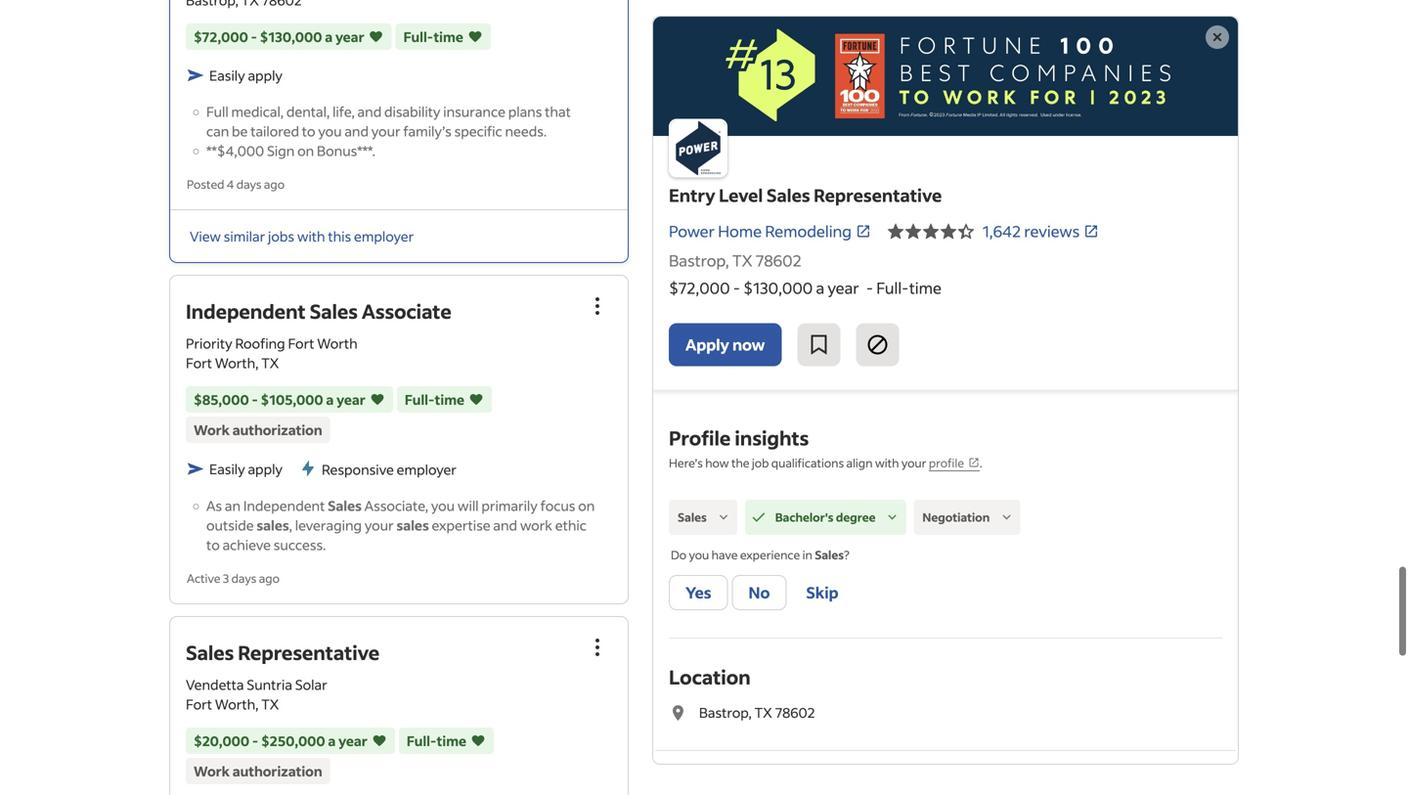 Task type: vqa. For each thing, say whether or not it's contained in the screenshot.
Federal Bureau of Investigation (opens in a new tab) image at bottom
no



Task type: describe. For each thing, give the bounding box(es) containing it.
2 easily from the top
[[209, 460, 245, 478]]

job actions for sales representative is collapsed image
[[586, 636, 610, 660]]

have
[[712, 547, 738, 563]]

yes
[[686, 583, 712, 603]]

1 vertical spatial and
[[345, 122, 369, 140]]

time for $72,000 - $130,000 a year
[[434, 28, 464, 45]]

as
[[206, 497, 222, 515]]

insurance
[[443, 103, 506, 120]]

needs.
[[505, 122, 547, 140]]

**$4,000
[[206, 142, 264, 159]]

- up not interested image
[[867, 278, 874, 298]]

1 vertical spatial employer
[[397, 461, 457, 478]]

view similar jobs with this employer
[[190, 227, 414, 245]]

here's how the job qualifications align with your
[[669, 455, 929, 471]]

$250,000
[[261, 732, 325, 750]]

here's
[[669, 455, 703, 471]]

2 vertical spatial your
[[365, 517, 394, 534]]

negotiation
[[923, 510, 990, 525]]

and inside expertise and work ethic to achieve success.
[[493, 517, 518, 534]]

family's
[[404, 122, 452, 140]]

bastrop, for entry level sales representative
[[669, 251, 730, 271]]

full-time for independent sales associate
[[405, 391, 465, 408]]

associate
[[362, 298, 452, 324]]

responsive employer
[[322, 461, 457, 478]]

ago for full medical, dental, life, and disability insurance plans that can be tailored to you and your family's specific needs. **$4,000 sign on bonus***.
[[264, 176, 285, 192]]

roofing
[[235, 335, 285, 352]]

bachelor's degree
[[776, 510, 876, 525]]

1 apply from the top
[[248, 66, 283, 84]]

profile
[[669, 425, 731, 451]]

the
[[732, 455, 750, 471]]

not interested image
[[866, 333, 890, 357]]

now
[[733, 335, 766, 355]]

insights
[[735, 425, 809, 451]]

matches your preference image for $72,000 - $130,000 a year
[[369, 27, 384, 46]]

ethic
[[555, 517, 587, 534]]

$72,000 for $72,000 - $130,000 a year
[[194, 28, 248, 45]]

year for $72,000 - $130,000 a year - full-time
[[828, 278, 860, 298]]

level
[[719, 184, 763, 206]]

plans
[[508, 103, 542, 120]]

priority roofing fort worth fort worth, tx
[[186, 335, 358, 372]]

$85,000
[[194, 391, 249, 408]]

degree
[[836, 510, 876, 525]]

bastrop, tx 78602 for entry level sales representative
[[669, 251, 802, 271]]

expertise and work ethic to achieve success.
[[206, 517, 587, 554]]

experience
[[740, 547, 801, 563]]

bastrop, tx 78602 for location
[[699, 704, 816, 722]]

success.
[[274, 536, 326, 554]]

save this job image
[[808, 333, 831, 357]]

time for $85,000 - $105,000 a year
[[435, 391, 465, 408]]

do
[[671, 547, 687, 563]]

tx inside priority roofing fort worth fort worth, tx
[[261, 354, 279, 372]]

0 vertical spatial and
[[358, 103, 382, 120]]

remodeling
[[765, 221, 852, 241]]

to inside expertise and work ethic to achieve success.
[[206, 536, 220, 554]]

dental,
[[287, 103, 330, 120]]

that
[[545, 103, 571, 120]]

close job details image
[[1206, 25, 1230, 49]]

no
[[749, 583, 770, 603]]

can
[[206, 122, 229, 140]]

sales up worth
[[310, 298, 358, 324]]

$130,000 for $72,000 - $130,000 a year - full-time
[[744, 278, 813, 298]]

4
[[227, 176, 234, 192]]

sales up sales , leveraging your sales
[[328, 497, 362, 515]]

bonus***.
[[317, 142, 376, 159]]

yes button
[[669, 575, 728, 611]]

matches your preference image for $85,000 - $105,000 a year
[[469, 390, 484, 409]]

2 easily apply from the top
[[209, 460, 283, 478]]

$85,000 - $105,000 a year
[[194, 391, 366, 408]]

full medical, dental, life, and disability insurance plans that can be tailored to you and your family's specific needs. **$4,000 sign on bonus***.
[[206, 103, 571, 159]]

sales representative button
[[186, 640, 380, 665]]

apply now button
[[669, 323, 782, 366]]

1,642 reviews link
[[983, 221, 1100, 241]]

leveraging
[[295, 517, 362, 534]]

an
[[225, 497, 241, 515]]

outside
[[206, 517, 254, 534]]

suntria
[[247, 676, 292, 694]]

0 horizontal spatial representative
[[238, 640, 380, 665]]

missing qualification image
[[715, 509, 733, 526]]

time for $20,000 - $250,000 a year
[[437, 732, 467, 750]]

sign
[[267, 142, 295, 159]]

0 vertical spatial independent
[[186, 298, 306, 324]]

year for $72,000 - $130,000 a year
[[336, 28, 365, 45]]

responsive
[[322, 461, 394, 478]]

active 3 days ago
[[187, 571, 280, 586]]

sales representative
[[186, 640, 380, 665]]

specific
[[455, 122, 503, 140]]

$105,000
[[261, 391, 323, 408]]

full- for $20,000 - $250,000 a year
[[407, 732, 437, 750]]

in
[[803, 547, 813, 563]]

profile insights
[[669, 425, 809, 451]]

tx inside vendetta suntria solar fort worth, tx
[[261, 696, 279, 713]]

be
[[232, 122, 248, 140]]

0 vertical spatial full-time
[[404, 28, 464, 45]]

align
[[847, 455, 873, 471]]

work
[[520, 517, 553, 534]]

- for $72,000 - $130,000 a year
[[251, 28, 257, 45]]

- for $72,000 - $130,000 a year - full-time
[[734, 278, 741, 298]]

sales button
[[669, 500, 737, 535]]

primarily
[[482, 497, 538, 515]]

skip button
[[791, 575, 855, 611]]

full- for $72,000 - $130,000 a year
[[404, 28, 434, 45]]

0 vertical spatial with
[[297, 227, 325, 245]]

power home remodeling link
[[669, 220, 872, 243]]

bachelor's
[[776, 510, 834, 525]]

sales up vendetta
[[186, 640, 234, 665]]

medical,
[[231, 103, 284, 120]]

disability
[[385, 103, 441, 120]]

,
[[289, 517, 292, 534]]

you inside full medical, dental, life, and disability insurance plans that can be tailored to you and your family's specific needs. **$4,000 sign on bonus***.
[[318, 122, 342, 140]]

focus
[[541, 497, 576, 515]]

$20,000
[[194, 732, 250, 750]]

fort inside vendetta suntria solar fort worth, tx
[[186, 696, 212, 713]]



Task type: locate. For each thing, give the bounding box(es) containing it.
authorization down '$85,000 - $105,000 a year'
[[233, 421, 323, 439]]

0 vertical spatial authorization
[[233, 421, 323, 439]]

matching qualification image right the degree
[[884, 509, 902, 526]]

78602 for location
[[775, 704, 816, 722]]

1 horizontal spatial you
[[431, 497, 455, 515]]

0 vertical spatial apply
[[248, 66, 283, 84]]

fort down priority
[[186, 354, 212, 372]]

year for $85,000 - $105,000 a year
[[337, 391, 366, 408]]

on inside "associate, you will primarily focus on outside"
[[578, 497, 595, 515]]

work authorization down '$85,000 - $105,000 a year'
[[194, 421, 323, 439]]

and up bonus***.
[[345, 122, 369, 140]]

to inside full medical, dental, life, and disability insurance plans that can be tailored to you and your family's specific needs. **$4,000 sign on bonus***.
[[302, 122, 316, 140]]

easily apply up medical,
[[209, 66, 283, 84]]

$130,000 down power home remodeling link
[[744, 278, 813, 298]]

as an independent sales
[[206, 497, 362, 515]]

2 vertical spatial and
[[493, 517, 518, 534]]

full-time for sales representative
[[407, 732, 467, 750]]

employer
[[354, 227, 414, 245], [397, 461, 457, 478]]

you
[[318, 122, 342, 140], [431, 497, 455, 515], [689, 547, 710, 563]]

worth,
[[215, 354, 259, 372], [215, 696, 259, 713]]

78602 for entry level sales representative
[[756, 251, 802, 271]]

days right 4
[[237, 176, 262, 192]]

0 vertical spatial on
[[298, 142, 314, 159]]

worth
[[317, 335, 358, 352]]

$20,000 - $250,000 a year
[[194, 732, 368, 750]]

qualifications
[[772, 455, 845, 471]]

0 vertical spatial bastrop, tx 78602
[[669, 251, 802, 271]]

employer right this
[[354, 227, 414, 245]]

authorization down $20,000 - $250,000 a year
[[233, 763, 323, 780]]

1 horizontal spatial representative
[[814, 184, 943, 206]]

sales inside button
[[678, 510, 707, 525]]

1 horizontal spatial $130,000
[[744, 278, 813, 298]]

work down $20,000
[[194, 763, 230, 780]]

work authorization for sales
[[194, 763, 323, 780]]

sales up power home remodeling link
[[767, 184, 811, 206]]

year for $20,000 - $250,000 a year
[[339, 732, 368, 750]]

you right do
[[689, 547, 710, 563]]

on up ethic
[[578, 497, 595, 515]]

$72,000
[[194, 28, 248, 45], [669, 278, 730, 298]]

- for $20,000 - $250,000 a year
[[252, 732, 258, 750]]

1 vertical spatial worth,
[[215, 696, 259, 713]]

0 vertical spatial your
[[372, 122, 401, 140]]

easily up an
[[209, 460, 245, 478]]

matches your preference image for $20,000 - $250,000 a year
[[372, 731, 387, 751]]

worth, down vendetta
[[215, 696, 259, 713]]

independent up roofing
[[186, 298, 306, 324]]

1 vertical spatial full-time
[[405, 391, 465, 408]]

2 vertical spatial full-time
[[407, 732, 467, 750]]

1 vertical spatial bastrop, tx 78602
[[699, 704, 816, 722]]

matches your preference image
[[369, 27, 384, 46], [370, 390, 385, 409], [372, 731, 387, 751], [471, 731, 486, 751]]

active
[[187, 571, 221, 586]]

view
[[190, 227, 221, 245]]

bastrop, tx 78602
[[669, 251, 802, 271], [699, 704, 816, 722]]

independent sales associate button
[[186, 298, 452, 324]]

representative up solar
[[238, 640, 380, 665]]

1 vertical spatial work
[[194, 763, 230, 780]]

on
[[298, 142, 314, 159], [578, 497, 595, 515]]

1 vertical spatial you
[[431, 497, 455, 515]]

apply up medical,
[[248, 66, 283, 84]]

do you have experience in sales ?
[[671, 547, 850, 563]]

sales
[[257, 517, 289, 534], [397, 517, 429, 534]]

sales left missing qualification image
[[678, 510, 707, 525]]

1 worth, from the top
[[215, 354, 259, 372]]

full-
[[404, 28, 434, 45], [877, 278, 910, 298], [405, 391, 435, 408], [407, 732, 437, 750]]

you inside "associate, you will primarily focus on outside"
[[431, 497, 455, 515]]

$130,000
[[260, 28, 322, 45], [744, 278, 813, 298]]

authorization
[[233, 421, 323, 439], [233, 763, 323, 780]]

full- for $85,000 - $105,000 a year
[[405, 391, 435, 408]]

sales , leveraging your sales
[[257, 517, 429, 534]]

year right $250,000
[[339, 732, 368, 750]]

employer up associate,
[[397, 461, 457, 478]]

0 vertical spatial you
[[318, 122, 342, 140]]

fort left worth
[[288, 335, 314, 352]]

days right 3 on the bottom of the page
[[232, 571, 257, 586]]

0 vertical spatial matches your preference image
[[468, 27, 483, 46]]

to
[[302, 122, 316, 140], [206, 536, 220, 554]]

similar
[[224, 227, 265, 245]]

days for associate, you will primarily focus on outside
[[232, 571, 257, 586]]

matches your preference image for $85,000 - $105,000 a year
[[370, 390, 385, 409]]

home
[[718, 221, 762, 241]]

?
[[844, 547, 850, 563]]

4.3 out of 5 stars image
[[887, 220, 976, 243]]

0 vertical spatial employer
[[354, 227, 414, 245]]

bastrop, tx 78602 down home
[[669, 251, 802, 271]]

worth, inside vendetta suntria solar fort worth, tx
[[215, 696, 259, 713]]

power home remodeling
[[669, 221, 852, 241]]

profile
[[929, 455, 965, 471]]

0 vertical spatial to
[[302, 122, 316, 140]]

a for $72,000 - $130,000 a year
[[325, 28, 333, 45]]

1,642 reviews
[[983, 221, 1080, 241]]

0 horizontal spatial on
[[298, 142, 314, 159]]

2 matching qualification image from the left
[[884, 509, 902, 526]]

to down the 'dental,'
[[302, 122, 316, 140]]

sales down associate,
[[397, 517, 429, 534]]

full
[[206, 103, 229, 120]]

priority
[[186, 335, 233, 352]]

solar
[[295, 676, 328, 694]]

sales down the as an independent sales
[[257, 517, 289, 534]]

0 vertical spatial easily apply
[[209, 66, 283, 84]]

bastrop, down power
[[669, 251, 730, 271]]

independent sales associate
[[186, 298, 452, 324]]

work for sales
[[194, 763, 230, 780]]

1 vertical spatial independent
[[243, 497, 325, 515]]

1 work from the top
[[194, 421, 230, 439]]

matching qualification image
[[750, 509, 768, 526], [884, 509, 902, 526]]

work down $85,000
[[194, 421, 230, 439]]

and down the primarily
[[493, 517, 518, 534]]

matches your preference image for $72,000 - $130,000 a year
[[468, 27, 483, 46]]

worth, inside priority roofing fort worth fort worth, tx
[[215, 354, 259, 372]]

your down the disability
[[372, 122, 401, 140]]

1 vertical spatial ago
[[259, 571, 280, 586]]

representative up 4.3 out of 5 stars image
[[814, 184, 943, 206]]

posted 4 days ago
[[187, 176, 285, 192]]

easily
[[209, 66, 245, 84], [209, 460, 245, 478]]

you left will
[[431, 497, 455, 515]]

0 vertical spatial worth,
[[215, 354, 259, 372]]

your left profile
[[902, 455, 927, 471]]

matches your preference image
[[468, 27, 483, 46], [469, 390, 484, 409]]

0 horizontal spatial with
[[297, 227, 325, 245]]

2 worth, from the top
[[215, 696, 259, 713]]

skip
[[807, 583, 839, 603]]

1 vertical spatial to
[[206, 536, 220, 554]]

independent
[[186, 298, 306, 324], [243, 497, 325, 515]]

work for independent
[[194, 421, 230, 439]]

a for $72,000 - $130,000 a year - full-time
[[816, 278, 825, 298]]

authorization for representative
[[233, 763, 323, 780]]

2 vertical spatial fort
[[186, 696, 212, 713]]

you down life,
[[318, 122, 342, 140]]

expertise
[[432, 517, 491, 534]]

1 vertical spatial $130,000
[[744, 278, 813, 298]]

a for $20,000 - $250,000 a year
[[328, 732, 336, 750]]

1 sales from the left
[[257, 517, 289, 534]]

a right $250,000
[[328, 732, 336, 750]]

0 vertical spatial fort
[[288, 335, 314, 352]]

work authorization down $20,000 - $250,000 a year
[[194, 763, 323, 780]]

0 horizontal spatial $130,000
[[260, 28, 322, 45]]

0 vertical spatial bastrop,
[[669, 251, 730, 271]]

tailored
[[251, 122, 299, 140]]

78602
[[756, 251, 802, 271], [775, 704, 816, 722]]

2 sales from the left
[[397, 517, 429, 534]]

negotiation button
[[914, 500, 1021, 535]]

year down worth
[[337, 391, 366, 408]]

your inside full medical, dental, life, and disability insurance plans that can be tailored to you and your family's specific needs. **$4,000 sign on bonus***.
[[372, 122, 401, 140]]

1 vertical spatial work authorization
[[194, 763, 323, 780]]

to down outside
[[206, 536, 220, 554]]

1 vertical spatial on
[[578, 497, 595, 515]]

life,
[[333, 103, 355, 120]]

power home remodeling logo image
[[654, 17, 1239, 136], [669, 119, 728, 177]]

.
[[980, 455, 983, 471]]

0 vertical spatial ago
[[264, 176, 285, 192]]

associate, you will primarily focus on outside
[[206, 497, 595, 534]]

days for full medical, dental, life, and disability insurance plans that can be tailored to you and your family's specific needs. **$4,000 sign on bonus***.
[[237, 176, 262, 192]]

1 work authorization from the top
[[194, 421, 323, 439]]

0 vertical spatial work
[[194, 421, 230, 439]]

1 easily apply from the top
[[209, 66, 283, 84]]

1 horizontal spatial on
[[578, 497, 595, 515]]

independent up ','
[[243, 497, 325, 515]]

sales right in
[[815, 547, 844, 563]]

1 matching qualification image from the left
[[750, 509, 768, 526]]

bastrop, down location
[[699, 704, 752, 722]]

on inside full medical, dental, life, and disability insurance plans that can be tailored to you and your family's specific needs. **$4,000 sign on bonus***.
[[298, 142, 314, 159]]

2 horizontal spatial you
[[689, 547, 710, 563]]

with
[[297, 227, 325, 245], [875, 455, 900, 471]]

1 horizontal spatial sales
[[397, 517, 429, 534]]

your down associate,
[[365, 517, 394, 534]]

- down home
[[734, 278, 741, 298]]

0 vertical spatial representative
[[814, 184, 943, 206]]

profile link
[[929, 455, 980, 472]]

1 horizontal spatial to
[[302, 122, 316, 140]]

- right $85,000
[[252, 391, 258, 408]]

fort down vendetta
[[186, 696, 212, 713]]

apply up the as an independent sales
[[248, 460, 283, 478]]

time
[[434, 28, 464, 45], [910, 278, 942, 298], [435, 391, 465, 408], [437, 732, 467, 750]]

1 vertical spatial 78602
[[775, 704, 816, 722]]

and right life,
[[358, 103, 382, 120]]

how
[[706, 455, 729, 471]]

work
[[194, 421, 230, 439], [194, 763, 230, 780]]

2 authorization from the top
[[233, 763, 323, 780]]

1 vertical spatial apply
[[248, 460, 283, 478]]

1 horizontal spatial $72,000
[[669, 278, 730, 298]]

0 horizontal spatial sales
[[257, 517, 289, 534]]

bastrop, tx 78602 down location
[[699, 704, 816, 722]]

1 vertical spatial easily
[[209, 460, 245, 478]]

0 vertical spatial work authorization
[[194, 421, 323, 439]]

location
[[669, 664, 751, 690]]

3
[[223, 571, 229, 586]]

0 horizontal spatial to
[[206, 536, 220, 554]]

apply
[[686, 335, 730, 355]]

1 vertical spatial matches your preference image
[[469, 390, 484, 409]]

job actions for independent sales associate is collapsed image
[[586, 294, 610, 318]]

missing qualification image
[[998, 509, 1016, 526]]

0 vertical spatial $130,000
[[260, 28, 322, 45]]

work authorization for independent
[[194, 421, 323, 439]]

vendetta
[[186, 676, 244, 694]]

entry level sales representative
[[669, 184, 943, 206]]

this
[[328, 227, 351, 245]]

$130,000 for $72,000 - $130,000 a year
[[260, 28, 322, 45]]

$72,000 - $130,000 a year - full-time
[[669, 278, 942, 298]]

0 horizontal spatial you
[[318, 122, 342, 140]]

year up 'save this job' icon at top right
[[828, 278, 860, 298]]

a for $85,000 - $105,000 a year
[[326, 391, 334, 408]]

with left this
[[297, 227, 325, 245]]

1 horizontal spatial matching qualification image
[[884, 509, 902, 526]]

1 vertical spatial days
[[232, 571, 257, 586]]

matches your preference image for full-time
[[471, 731, 486, 751]]

and
[[358, 103, 382, 120], [345, 122, 369, 140], [493, 517, 518, 534]]

job
[[752, 455, 769, 471]]

1 vertical spatial authorization
[[233, 763, 323, 780]]

a up life,
[[325, 28, 333, 45]]

posted
[[187, 176, 225, 192]]

easily up full
[[209, 66, 245, 84]]

year up life,
[[336, 28, 365, 45]]

0 horizontal spatial $72,000
[[194, 28, 248, 45]]

1 vertical spatial $72,000
[[669, 278, 730, 298]]

fort
[[288, 335, 314, 352], [186, 354, 212, 372], [186, 696, 212, 713]]

- right $20,000
[[252, 732, 258, 750]]

1 vertical spatial with
[[875, 455, 900, 471]]

- up medical,
[[251, 28, 257, 45]]

2 work from the top
[[194, 763, 230, 780]]

1 vertical spatial your
[[902, 455, 927, 471]]

0 vertical spatial $72,000
[[194, 28, 248, 45]]

matching qualification image right missing qualification image
[[750, 509, 768, 526]]

jobs
[[268, 227, 295, 245]]

you for associate,
[[431, 497, 455, 515]]

year
[[336, 28, 365, 45], [828, 278, 860, 298], [337, 391, 366, 408], [339, 732, 368, 750]]

entry
[[669, 184, 716, 206]]

0 vertical spatial days
[[237, 176, 262, 192]]

1 authorization from the top
[[233, 421, 323, 439]]

$130,000 up the 'dental,'
[[260, 28, 322, 45]]

bastrop, for location
[[699, 704, 752, 722]]

vendetta suntria solar fort worth, tx
[[186, 676, 328, 713]]

view similar jobs with this employer link
[[190, 227, 414, 245]]

worth, down roofing
[[215, 354, 259, 372]]

you for do
[[689, 547, 710, 563]]

a up 'save this job' icon at top right
[[816, 278, 825, 298]]

easily apply up an
[[209, 460, 283, 478]]

with right align
[[875, 455, 900, 471]]

a
[[325, 28, 333, 45], [816, 278, 825, 298], [326, 391, 334, 408], [328, 732, 336, 750]]

1 vertical spatial easily apply
[[209, 460, 283, 478]]

1 vertical spatial bastrop,
[[699, 704, 752, 722]]

- for $85,000 - $105,000 a year
[[252, 391, 258, 408]]

1 vertical spatial fort
[[186, 354, 212, 372]]

ago down sign
[[264, 176, 285, 192]]

on right sign
[[298, 142, 314, 159]]

$72,000 up full
[[194, 28, 248, 45]]

authorization for sales
[[233, 421, 323, 439]]

2 vertical spatial you
[[689, 547, 710, 563]]

-
[[251, 28, 257, 45], [734, 278, 741, 298], [867, 278, 874, 298], [252, 391, 258, 408], [252, 732, 258, 750]]

2 apply from the top
[[248, 460, 283, 478]]

0 vertical spatial easily
[[209, 66, 245, 84]]

$72,000 for $72,000 - $130,000 a year - full-time
[[669, 278, 730, 298]]

1 vertical spatial representative
[[238, 640, 380, 665]]

reviews
[[1025, 221, 1080, 241]]

$72,000 down power
[[669, 278, 730, 298]]

1 horizontal spatial with
[[875, 455, 900, 471]]

ago for associate, you will primarily focus on outside
[[259, 571, 280, 586]]

0 horizontal spatial matching qualification image
[[750, 509, 768, 526]]

1,642
[[983, 221, 1022, 241]]

no button
[[732, 575, 787, 611]]

power
[[669, 221, 715, 241]]

0 vertical spatial 78602
[[756, 251, 802, 271]]

ago down achieve
[[259, 571, 280, 586]]

2 work authorization from the top
[[194, 763, 323, 780]]

a right $105,000
[[326, 391, 334, 408]]

1 easily from the top
[[209, 66, 245, 84]]



